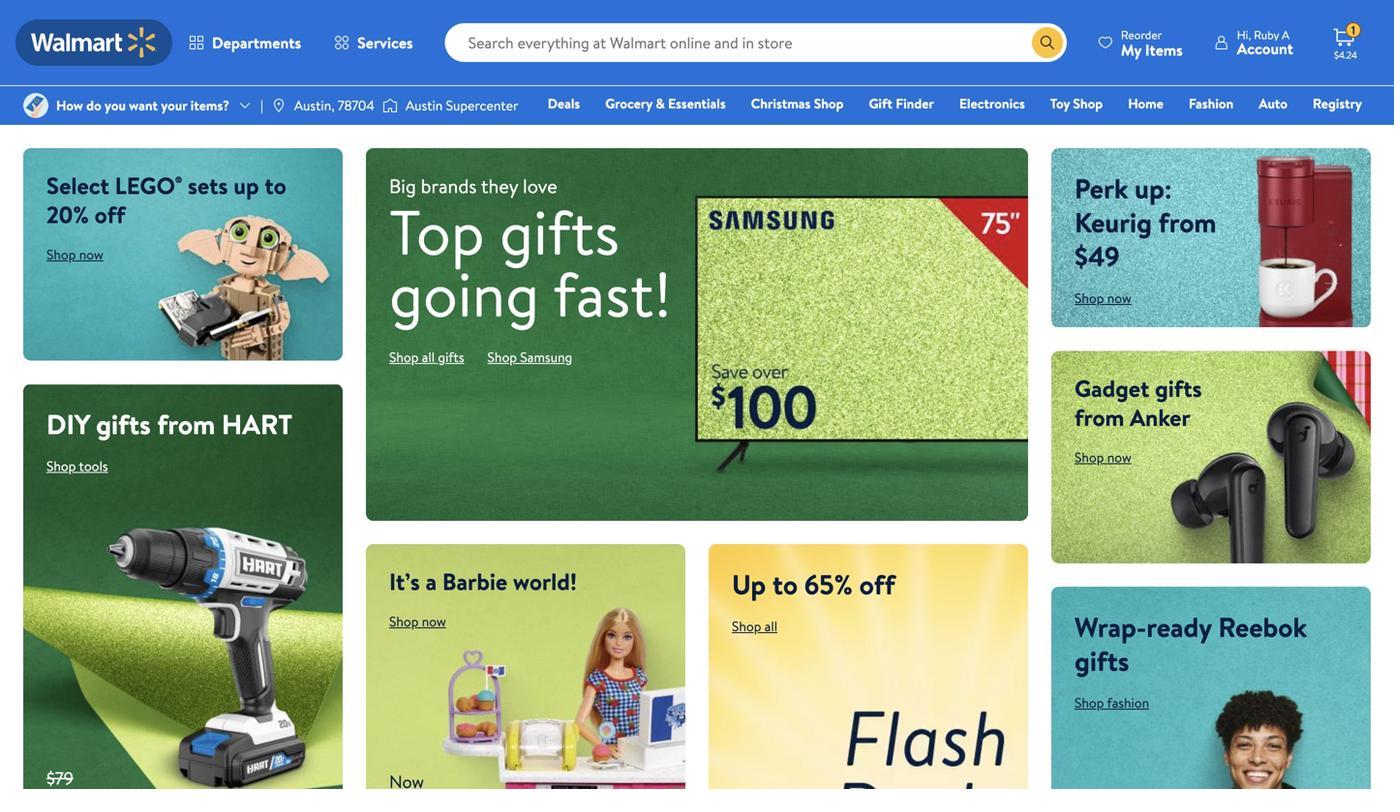 Task type: locate. For each thing, give the bounding box(es) containing it.
&
[[656, 94, 665, 113]]

now down anker
[[1107, 448, 1132, 467]]

all down going
[[422, 348, 435, 366]]

gifts inside gadget gifts from anker
[[1155, 372, 1202, 405]]

you
[[105, 96, 126, 115]]

gadget gifts from anker
[[1075, 372, 1202, 434]]

grocery
[[605, 94, 653, 113]]

austin supercenter
[[406, 96, 518, 115]]

off right 20%
[[95, 198, 125, 231]]

now for it's a barbie world!
[[422, 612, 446, 631]]

shop now down 20%
[[46, 245, 103, 264]]

to right "up"
[[773, 565, 798, 603]]

shop now
[[46, 245, 103, 264], [1075, 289, 1132, 307], [1075, 448, 1132, 467], [389, 612, 446, 631]]

grocery & essentials link
[[597, 93, 735, 114]]

shop all gifts link
[[389, 348, 464, 366]]

shop now for it's a barbie world!
[[389, 612, 446, 631]]

christmas
[[751, 94, 811, 113]]

off inside select lego® sets up to 20% off
[[95, 198, 125, 231]]

tools
[[79, 456, 108, 475]]

shop down 20%
[[46, 245, 76, 264]]

 image
[[23, 93, 48, 118], [382, 96, 398, 115]]

reebok
[[1218, 608, 1307, 646]]

from right keurig
[[1159, 203, 1217, 241]]

services
[[357, 32, 413, 53]]

from left hart
[[157, 405, 215, 443]]

registry
[[1313, 94, 1362, 113]]

items?
[[190, 96, 229, 115]]

shop for diy gifts from hart
[[46, 456, 76, 475]]

0 vertical spatial off
[[95, 198, 125, 231]]

walmart image
[[31, 27, 157, 58]]

shop down gadget
[[1075, 448, 1104, 467]]

Search search field
[[445, 23, 1067, 62]]

select
[[46, 169, 109, 202]]

up
[[234, 169, 259, 202]]

0 horizontal spatial to
[[265, 169, 286, 202]]

from inside gadget gifts from anker
[[1075, 401, 1124, 434]]

shop now link
[[46, 245, 103, 264], [1075, 289, 1132, 307], [1075, 448, 1132, 467], [389, 612, 446, 631]]

0 horizontal spatial  image
[[23, 93, 48, 118]]

search icon image
[[1040, 35, 1055, 50]]

shop fashion
[[1075, 693, 1149, 712]]

0 horizontal spatial from
[[157, 405, 215, 443]]

65%
[[804, 565, 853, 603]]

all
[[422, 348, 435, 366], [765, 617, 778, 635]]

hi, ruby a account
[[1237, 27, 1294, 59]]

grocery & essentials
[[605, 94, 726, 113]]

from
[[1159, 203, 1217, 241], [1075, 401, 1124, 434], [157, 405, 215, 443]]

shop for top gifts going fast!
[[389, 348, 419, 366]]

0 vertical spatial to
[[265, 169, 286, 202]]

shop for it's a barbie world!
[[389, 612, 419, 631]]

shop now link down the $49
[[1075, 289, 1132, 307]]

shop tools link
[[46, 456, 108, 475]]

now for select lego® sets up to 20% off
[[79, 245, 103, 264]]

all down "up"
[[765, 617, 778, 635]]

finder
[[896, 94, 934, 113]]

shop samsung
[[488, 348, 572, 366]]

now for gadget gifts from anker
[[1107, 448, 1132, 467]]

reorder my items
[[1121, 27, 1183, 61]]

 image
[[271, 98, 286, 113]]

shop now link down gadget gifts from anker at the right
[[1075, 448, 1132, 467]]

up
[[732, 565, 766, 603]]

1 horizontal spatial from
[[1075, 401, 1124, 434]]

gifts
[[500, 188, 620, 274], [438, 348, 464, 366], [1155, 372, 1202, 405], [96, 405, 151, 443], [1075, 642, 1129, 680]]

now down the $49
[[1107, 289, 1132, 307]]

0 horizontal spatial off
[[95, 198, 125, 231]]

how
[[56, 96, 83, 115]]

|
[[260, 96, 263, 115]]

shop now for perk up: keurig from $49
[[1075, 289, 1132, 307]]

diy gifts from hart
[[46, 405, 293, 443]]

perk
[[1075, 169, 1128, 207]]

gift
[[869, 94, 893, 113]]

auto
[[1259, 94, 1288, 113]]

1 horizontal spatial all
[[765, 617, 778, 635]]

off right 65% at the bottom right of the page
[[859, 565, 895, 603]]

gifts inside wrap-ready reebok gifts
[[1075, 642, 1129, 680]]

2 horizontal spatial from
[[1159, 203, 1217, 241]]

one debit link
[[1205, 120, 1288, 141]]

now down a
[[422, 612, 446, 631]]

fashion
[[1189, 94, 1234, 113]]

shop now down it's at bottom
[[389, 612, 446, 631]]

diy
[[46, 405, 90, 443]]

shop now down gadget gifts from anker at the right
[[1075, 448, 1132, 467]]

shop left the tools
[[46, 456, 76, 475]]

 image left how
[[23, 93, 48, 118]]

gifts inside top gifts going fast!
[[500, 188, 620, 274]]

sets
[[188, 169, 228, 202]]

from left anker
[[1075, 401, 1124, 434]]

departments
[[212, 32, 301, 53]]

shop down it's at bottom
[[389, 612, 419, 631]]

shop down the $49
[[1075, 289, 1104, 307]]

shop for perk up: keurig from $49
[[1075, 289, 1104, 307]]

shop
[[814, 94, 844, 113], [1073, 94, 1103, 113], [46, 245, 76, 264], [1075, 289, 1104, 307], [389, 348, 419, 366], [488, 348, 517, 366], [1075, 448, 1104, 467], [46, 456, 76, 475], [389, 612, 419, 631], [732, 617, 761, 635], [1075, 693, 1104, 712]]

shop right the christmas
[[814, 94, 844, 113]]

it's
[[389, 565, 420, 598]]

gifts for diy gifts from hart
[[96, 405, 151, 443]]

shop down "up"
[[732, 617, 761, 635]]

shop now link down 20%
[[46, 245, 103, 264]]

shop now link down it's at bottom
[[389, 612, 446, 631]]

1 vertical spatial off
[[859, 565, 895, 603]]

up:
[[1135, 169, 1172, 207]]

1 horizontal spatial  image
[[382, 96, 398, 115]]

1 horizontal spatial to
[[773, 565, 798, 603]]

Walmart Site-Wide search field
[[445, 23, 1067, 62]]

essentials
[[668, 94, 726, 113]]

 image right 78704 on the left top of page
[[382, 96, 398, 115]]

ruby
[[1254, 27, 1279, 43]]

to right up
[[265, 169, 286, 202]]

shop right toy
[[1073, 94, 1103, 113]]

shop down going
[[389, 348, 419, 366]]

fashion link
[[1180, 93, 1243, 114]]

hart
[[222, 405, 293, 443]]

it's a barbie world!
[[389, 565, 577, 598]]

deals
[[548, 94, 580, 113]]

0 vertical spatial all
[[422, 348, 435, 366]]

services button
[[318, 19, 430, 66]]

1 vertical spatial all
[[765, 617, 778, 635]]

top
[[389, 188, 485, 274]]

to
[[265, 169, 286, 202], [773, 565, 798, 603]]

christmas shop
[[751, 94, 844, 113]]

top gifts going fast!
[[389, 188, 672, 336]]

now down 20%
[[79, 245, 103, 264]]

shop now link for select lego® sets up to 20% off
[[46, 245, 103, 264]]

shop left fashion
[[1075, 693, 1104, 712]]

shop for select lego® sets up to 20% off
[[46, 245, 76, 264]]

shop now link for gadget gifts from anker
[[1075, 448, 1132, 467]]

shop for wrap-ready reebok gifts
[[1075, 693, 1104, 712]]

shop now down the $49
[[1075, 289, 1132, 307]]

wrap-
[[1075, 608, 1147, 646]]

up to 65% off
[[732, 565, 895, 603]]

shop for up to 65% off
[[732, 617, 761, 635]]

shop all gifts
[[389, 348, 464, 366]]

now for perk up: keurig from $49
[[1107, 289, 1132, 307]]

0 horizontal spatial all
[[422, 348, 435, 366]]



Task type: describe. For each thing, give the bounding box(es) containing it.
a
[[426, 565, 437, 598]]

lego®
[[115, 169, 182, 202]]

home link
[[1119, 93, 1172, 114]]

want
[[129, 96, 158, 115]]

1
[[1352, 22, 1356, 38]]

christmas shop link
[[742, 93, 852, 114]]

shop left samsung
[[488, 348, 517, 366]]

gift finder link
[[860, 93, 943, 114]]

barbie
[[442, 565, 508, 598]]

account
[[1237, 38, 1294, 59]]

shop now link for perk up: keurig from $49
[[1075, 289, 1132, 307]]

anker
[[1130, 401, 1191, 434]]

gift finder
[[869, 94, 934, 113]]

 image for austin supercenter
[[382, 96, 398, 115]]

toy shop link
[[1042, 93, 1112, 114]]

shop inside toy shop 'link'
[[1073, 94, 1103, 113]]

my
[[1121, 39, 1142, 61]]

from for diy gifts from hart
[[157, 405, 215, 443]]

shop all link
[[732, 617, 778, 635]]

registry one debit
[[1214, 94, 1362, 140]]

fast!
[[553, 250, 672, 336]]

78704
[[338, 96, 375, 115]]

shop now link for it's a barbie world!
[[389, 612, 446, 631]]

shop inside christmas shop link
[[814, 94, 844, 113]]

how do you want your items?
[[56, 96, 229, 115]]

from for gadget gifts from anker
[[1075, 401, 1124, 434]]

 image for how do you want your items?
[[23, 93, 48, 118]]

toy shop
[[1050, 94, 1103, 113]]

shop fashion link
[[1075, 693, 1149, 712]]

do
[[86, 96, 101, 115]]

shop tools
[[46, 456, 108, 475]]

gifts for top gifts going fast!
[[500, 188, 620, 274]]

all for 65%
[[765, 617, 778, 635]]

departments button
[[172, 19, 318, 66]]

$49
[[1075, 237, 1120, 275]]

your
[[161, 96, 187, 115]]

shop for gadget gifts from anker
[[1075, 448, 1104, 467]]

all for going
[[422, 348, 435, 366]]

shop samsung link
[[488, 348, 572, 366]]

$4.24
[[1334, 48, 1357, 61]]

fashion
[[1107, 693, 1149, 712]]

reorder
[[1121, 27, 1162, 43]]

gadget
[[1075, 372, 1150, 405]]

ready
[[1147, 608, 1212, 646]]

from inside perk up: keurig from $49
[[1159, 203, 1217, 241]]

one
[[1214, 121, 1243, 140]]

walmart+ link
[[1296, 120, 1371, 141]]

hi,
[[1237, 27, 1251, 43]]

items
[[1145, 39, 1183, 61]]

keurig
[[1075, 203, 1152, 241]]

gifts for gadget gifts from anker
[[1155, 372, 1202, 405]]

registry link
[[1304, 93, 1371, 114]]

deals link
[[539, 93, 589, 114]]

debit
[[1246, 121, 1279, 140]]

select lego® sets up to 20% off
[[46, 169, 286, 231]]

shop all
[[732, 617, 778, 635]]

to inside select lego® sets up to 20% off
[[265, 169, 286, 202]]

electronics link
[[951, 93, 1034, 114]]

shop now for gadget gifts from anker
[[1075, 448, 1132, 467]]

world!
[[513, 565, 577, 598]]

shop now for select lego® sets up to 20% off
[[46, 245, 103, 264]]

austin,
[[294, 96, 335, 115]]

walmart+
[[1305, 121, 1362, 140]]

austin, 78704
[[294, 96, 375, 115]]

20%
[[46, 198, 89, 231]]

home
[[1128, 94, 1164, 113]]

1 vertical spatial to
[[773, 565, 798, 603]]

wrap-ready reebok gifts
[[1075, 608, 1307, 680]]

austin
[[406, 96, 443, 115]]

electronics
[[959, 94, 1025, 113]]

auto link
[[1250, 93, 1296, 114]]

supercenter
[[446, 96, 518, 115]]

perk up: keurig from $49
[[1075, 169, 1217, 275]]

samsung
[[520, 348, 572, 366]]

a
[[1282, 27, 1290, 43]]

1 horizontal spatial off
[[859, 565, 895, 603]]

toy
[[1050, 94, 1070, 113]]



Task type: vqa. For each thing, say whether or not it's contained in the screenshot.


